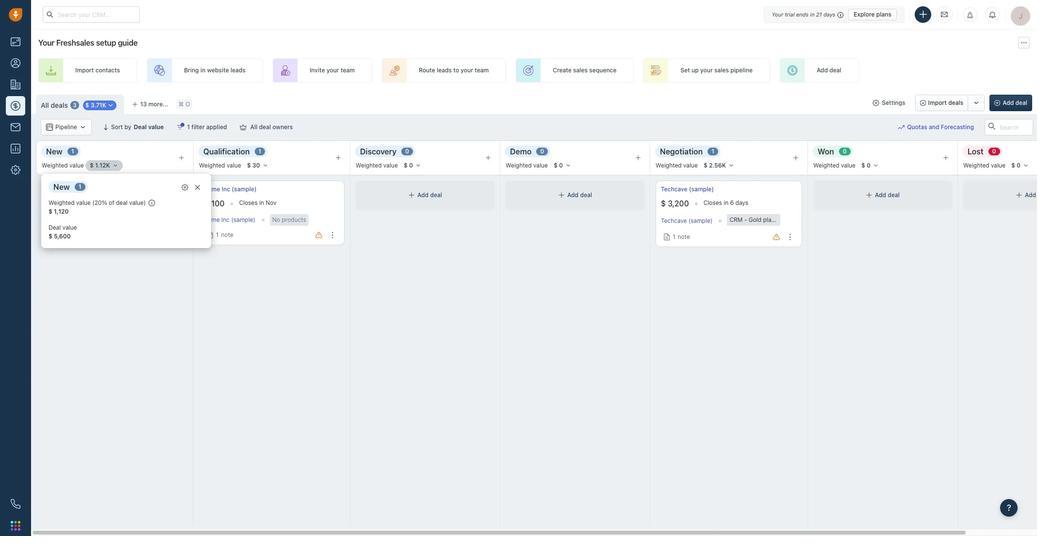 Task type: vqa. For each thing, say whether or not it's contained in the screenshot.
50's cell
no



Task type: locate. For each thing, give the bounding box(es) containing it.
value inside deal value $ 5,600
[[62, 224, 77, 231]]

weighted value
[[42, 162, 84, 169], [199, 162, 241, 169], [356, 162, 398, 169], [506, 162, 548, 169], [656, 162, 698, 169], [814, 162, 856, 169], [964, 162, 1006, 169]]

2 weighted value from the left
[[199, 162, 241, 169]]

0 vertical spatial acme inc (sample) link
[[204, 185, 257, 193]]

weighted for won
[[814, 162, 840, 169]]

$ 0 for discovery
[[404, 162, 413, 169]]

2 leads from the left
[[437, 67, 452, 74]]

pipeline
[[55, 124, 77, 131]]

settings button
[[868, 95, 911, 111]]

1 team from the left
[[341, 67, 355, 74]]

techcave (sample) up 3,200
[[661, 186, 714, 193]]

days right 6
[[736, 199, 749, 206]]

$ inside $ 1.12k button
[[90, 162, 94, 169]]

weighted value for discovery
[[356, 162, 398, 169]]

closes left of
[[89, 199, 108, 206]]

3,200
[[668, 199, 689, 208]]

1 $ 0 from the left
[[404, 162, 413, 169]]

crm - gold plan monthly (sample) down value)
[[119, 216, 214, 223]]

0 horizontal spatial crm
[[119, 216, 132, 223]]

0 vertical spatial acme
[[204, 186, 220, 193]]

send email image
[[942, 10, 948, 19]]

days right 21
[[824, 11, 836, 17]]

2 techcave (sample) link from the top
[[661, 217, 713, 225]]

import inside button
[[929, 99, 947, 106]]

$ 0 button
[[400, 160, 426, 171], [550, 160, 576, 171], [858, 160, 884, 171], [1008, 160, 1034, 171]]

techcave (sample) link up 3,200
[[661, 185, 714, 193]]

widgetz.io (sample) link
[[47, 185, 103, 193], [47, 217, 102, 225]]

1 crm - gold plan monthly (sample) from the left
[[119, 216, 214, 223]]

0 horizontal spatial leads
[[231, 67, 246, 74]]

all inside all deal owners button
[[250, 123, 258, 131]]

0 vertical spatial techcave
[[661, 186, 688, 193]]

1 techcave (sample) link from the top
[[661, 185, 714, 193]]

2 widgetz.io from the top
[[47, 217, 76, 225]]

inc
[[222, 186, 230, 193], [221, 216, 230, 224]]

7 weighted value from the left
[[964, 162, 1006, 169]]

1 note down "100"
[[216, 231, 233, 238]]

no products
[[273, 216, 306, 223]]

inc down "100"
[[221, 216, 230, 224]]

2 widgetz.io (sample) link from the top
[[47, 217, 102, 225]]

$ 0 for won
[[862, 162, 871, 169]]

1 vertical spatial all
[[250, 123, 258, 131]]

in for qualification
[[259, 199, 264, 206]]

0 horizontal spatial days
[[121, 199, 134, 206]]

2 plan from the left
[[764, 216, 775, 223]]

5 weighted value from the left
[[656, 162, 698, 169]]

widgetz.io up $ 5,600
[[47, 186, 77, 193]]

1 horizontal spatial deals
[[949, 99, 964, 106]]

0 horizontal spatial crm - gold plan monthly (sample)
[[119, 216, 214, 223]]

1 horizontal spatial plan
[[764, 216, 775, 223]]

o
[[186, 101, 190, 108]]

inc up "100"
[[222, 186, 230, 193]]

nov
[[266, 199, 277, 206]]

- down value)
[[134, 216, 136, 223]]

team
[[341, 67, 355, 74], [475, 67, 489, 74]]

all for deals
[[41, 101, 49, 109]]

weighted value left $ 1.12k
[[42, 162, 84, 169]]

1 widgetz.io from the top
[[47, 186, 77, 193]]

5,600 down the 1,120
[[54, 233, 71, 240]]

deals for all
[[51, 101, 68, 109]]

3 $ 0 button from the left
[[858, 160, 884, 171]]

weighted down qualification
[[199, 162, 225, 169]]

widgetz.io (sample) link down the 1,120
[[47, 217, 102, 225]]

note down 3,200
[[678, 233, 690, 240]]

1 horizontal spatial 3
[[116, 199, 120, 206]]

2 closes from the left
[[239, 199, 258, 206]]

1 up $ 30 button
[[259, 148, 261, 155]]

0 vertical spatial import
[[75, 67, 94, 74]]

2 acme inc (sample) from the top
[[204, 216, 256, 224]]

0 horizontal spatial deals
[[51, 101, 68, 109]]

phone element
[[6, 494, 25, 514]]

1 vertical spatial 3
[[116, 199, 120, 206]]

plans
[[877, 10, 892, 18]]

weighted inside new dialog
[[49, 199, 75, 206]]

1 horizontal spatial team
[[475, 67, 489, 74]]

acme inc (sample)
[[204, 186, 257, 193], [204, 216, 256, 224]]

weighted value down won
[[814, 162, 856, 169]]

0 horizontal spatial -
[[134, 216, 136, 223]]

new up $ 5,600
[[53, 182, 70, 191]]

techcave down $ 3,200
[[661, 217, 687, 225]]

techcave
[[661, 186, 688, 193], [661, 217, 687, 225]]

to
[[454, 67, 459, 74]]

3 right all deals link
[[73, 102, 77, 109]]

add
[[817, 67, 828, 74], [1003, 99, 1015, 106], [418, 192, 429, 199], [568, 192, 579, 199], [876, 192, 887, 199], [1026, 192, 1037, 199]]

0 vertical spatial your
[[772, 11, 784, 17]]

1 vertical spatial import
[[929, 99, 947, 106]]

new
[[46, 147, 62, 156], [53, 182, 70, 191]]

your left freshsales on the left top of the page
[[38, 38, 54, 47]]

5,600 up deal value $ 5,600
[[53, 199, 75, 208]]

$ 0 for demo
[[554, 162, 563, 169]]

1 horizontal spatial monthly
[[777, 216, 799, 223]]

weighted down discovery
[[356, 162, 382, 169]]

add deal inside button
[[1003, 99, 1028, 106]]

sales
[[574, 67, 588, 74], [715, 67, 729, 74]]

3 inside all deals 3
[[73, 102, 77, 109]]

0
[[406, 148, 409, 155], [541, 148, 545, 155], [843, 148, 847, 155], [993, 148, 997, 155], [409, 162, 413, 169], [559, 162, 563, 169], [867, 162, 871, 169], [1017, 162, 1021, 169]]

1 up 'weighted value (20% of deal value)'
[[79, 183, 81, 191]]

1 weighted value from the left
[[42, 162, 84, 169]]

0 vertical spatial widgetz.io
[[47, 186, 77, 193]]

(sample) inside the widgetz.io (sample) 'link'
[[78, 186, 103, 193]]

0 vertical spatial all
[[41, 101, 49, 109]]

0 vertical spatial acme inc (sample)
[[204, 186, 257, 193]]

1 vertical spatial acme
[[204, 216, 220, 224]]

1 vertical spatial acme inc (sample)
[[204, 216, 256, 224]]

in for negotiation
[[724, 199, 729, 206]]

add deal for demo
[[568, 192, 592, 199]]

3 weighted value from the left
[[356, 162, 398, 169]]

$ inside $ 30 button
[[247, 162, 251, 169]]

1 horizontal spatial leads
[[437, 67, 452, 74]]

import left contacts
[[75, 67, 94, 74]]

freshworks switcher image
[[11, 521, 20, 531]]

2 horizontal spatial your
[[701, 67, 713, 74]]

1 filter applied button
[[170, 119, 233, 135]]

1 vertical spatial new
[[53, 182, 70, 191]]

import contacts
[[75, 67, 120, 74]]

deal down $ 1,120
[[49, 224, 61, 231]]

$ 0 button for discovery
[[400, 160, 426, 171]]

(sample) inside techcave (sample) link
[[689, 186, 714, 193]]

sequence
[[590, 67, 617, 74]]

container_wx8msf4aqz5i3rn1 image inside $ 3.71k button
[[107, 102, 114, 109]]

1 widgetz.io (sample) link from the top
[[47, 185, 103, 193]]

all deals link
[[41, 100, 68, 110]]

value
[[148, 123, 164, 131], [69, 162, 84, 169], [227, 162, 241, 169], [384, 162, 398, 169], [534, 162, 548, 169], [684, 162, 698, 169], [842, 162, 856, 169], [992, 162, 1006, 169], [76, 199, 91, 206], [62, 224, 77, 231]]

5,600
[[53, 199, 75, 208], [54, 233, 71, 240]]

1 horizontal spatial days
[[736, 199, 749, 206]]

2 crm - gold plan monthly (sample) from the left
[[730, 216, 825, 223]]

$ 1,120
[[49, 208, 69, 215]]

deals inside button
[[949, 99, 964, 106]]

crm
[[119, 216, 132, 223], [730, 216, 743, 223]]

0 horizontal spatial deal
[[49, 224, 61, 231]]

6 weighted value from the left
[[814, 162, 856, 169]]

container_wx8msf4aqz5i3rn1 image
[[46, 124, 53, 131], [177, 124, 183, 131], [240, 124, 247, 131], [194, 184, 201, 191], [866, 192, 873, 199], [148, 200, 155, 206], [207, 232, 214, 238], [664, 234, 671, 240]]

1 vertical spatial techcave (sample) link
[[661, 217, 713, 225]]

(sample) inside acme inc (sample) link
[[232, 186, 257, 193]]

1 horizontal spatial all
[[250, 123, 258, 131]]

0 vertical spatial widgetz.io (sample) link
[[47, 185, 103, 193]]

1 widgetz.io (sample) from the top
[[47, 186, 103, 193]]

in left nov
[[259, 199, 264, 206]]

2 horizontal spatial closes
[[704, 199, 723, 206]]

1 horizontal spatial import
[[929, 99, 947, 106]]

note down "100"
[[221, 231, 233, 238]]

acme inc (sample) down "100"
[[204, 216, 256, 224]]

value for qualification
[[227, 162, 241, 169]]

team right invite
[[341, 67, 355, 74]]

in left 21
[[811, 11, 815, 17]]

0 vertical spatial techcave (sample) link
[[661, 185, 714, 193]]

0 horizontal spatial note
[[63, 233, 76, 240]]

1 down pipeline dropdown button
[[71, 148, 74, 155]]

0 vertical spatial techcave (sample)
[[661, 186, 714, 193]]

closes left nov
[[239, 199, 258, 206]]

value for lost
[[992, 162, 1006, 169]]

3 closes from the left
[[704, 199, 723, 206]]

1 note down the 1,120
[[58, 233, 76, 240]]

create
[[553, 67, 572, 74]]

$ inside $ 3.71k button
[[85, 102, 89, 109]]

acme inc (sample) link down "100"
[[204, 216, 256, 224]]

deal right by
[[134, 123, 147, 131]]

closes for $ 3,200
[[704, 199, 723, 206]]

2 inc from the top
[[221, 216, 230, 224]]

$ 1.12k
[[90, 162, 110, 169]]

widgetz.io down the 1,120
[[47, 217, 76, 225]]

0 horizontal spatial sales
[[574, 67, 588, 74]]

0 horizontal spatial monthly
[[166, 216, 188, 223]]

invite
[[310, 67, 325, 74]]

sales right create in the right top of the page
[[574, 67, 588, 74]]

techcave (sample)
[[661, 186, 714, 193], [661, 217, 713, 225]]

1 $ 0 button from the left
[[400, 160, 426, 171]]

weighted up $ 5,600
[[42, 162, 68, 169]]

import for import deals
[[929, 99, 947, 106]]

in right (20%
[[109, 199, 114, 206]]

crm - gold plan monthly (sample) down 6
[[730, 216, 825, 223]]

1 horizontal spatial your
[[772, 11, 784, 17]]

pipeline button
[[41, 119, 92, 135]]

0 vertical spatial widgetz.io (sample)
[[47, 186, 103, 193]]

route leads to your team link
[[382, 58, 507, 83]]

$ 3.71k button
[[80, 100, 119, 111]]

weighted down won
[[814, 162, 840, 169]]

crm down value)
[[119, 216, 132, 223]]

0 horizontal spatial plan
[[152, 216, 164, 223]]

weighted value for qualification
[[199, 162, 241, 169]]

add inside add deal button
[[1003, 99, 1015, 106]]

quotas and forecasting link
[[898, 119, 984, 135]]

your right to
[[461, 67, 473, 74]]

weighted value down demo
[[506, 162, 548, 169]]

weighted value down lost
[[964, 162, 1006, 169]]

gold
[[138, 216, 151, 223], [749, 216, 762, 223]]

0 horizontal spatial gold
[[138, 216, 151, 223]]

weighted up the 1,120
[[49, 199, 75, 206]]

ends
[[797, 11, 809, 17]]

container_wx8msf4aqz5i3rn1 image inside 1 filter applied button
[[177, 124, 183, 131]]

your right invite
[[327, 67, 339, 74]]

sales left pipeline
[[715, 67, 729, 74]]

leads right website
[[231, 67, 246, 74]]

2 team from the left
[[475, 67, 489, 74]]

products
[[282, 216, 306, 223]]

in left 6
[[724, 199, 729, 206]]

techcave (sample) down 3,200
[[661, 217, 713, 225]]

import inside "link"
[[75, 67, 94, 74]]

$ 30 button
[[243, 160, 273, 171]]

1 horizontal spatial sales
[[715, 67, 729, 74]]

0 horizontal spatial 3
[[73, 102, 77, 109]]

⌘ o
[[179, 101, 190, 108]]

1 note for $ 3,200
[[673, 233, 690, 240]]

1 vertical spatial acme inc (sample) link
[[204, 216, 256, 224]]

create sales sequence
[[553, 67, 617, 74]]

1 closes from the left
[[89, 199, 108, 206]]

1 vertical spatial widgetz.io (sample) link
[[47, 217, 102, 225]]

2 monthly from the left
[[777, 216, 799, 223]]

0 vertical spatial deal
[[134, 123, 147, 131]]

2 horizontal spatial 1 note
[[673, 233, 690, 240]]

2 horizontal spatial days
[[824, 11, 836, 17]]

weighted down demo
[[506, 162, 532, 169]]

1 vertical spatial widgetz.io
[[47, 217, 76, 225]]

3 for in
[[116, 199, 120, 206]]

create sales sequence link
[[516, 58, 634, 83]]

import up quotas and forecasting
[[929, 99, 947, 106]]

1 horizontal spatial crm - gold plan monthly (sample)
[[730, 216, 825, 223]]

1 vertical spatial 5,600
[[54, 233, 71, 240]]

new down pipeline dropdown button
[[46, 147, 62, 156]]

1 horizontal spatial 1 note
[[216, 231, 233, 238]]

1 note down 3,200
[[673, 233, 690, 240]]

all
[[41, 101, 49, 109], [250, 123, 258, 131]]

0 horizontal spatial your
[[38, 38, 54, 47]]

your
[[327, 67, 339, 74], [461, 67, 473, 74], [701, 67, 713, 74]]

container_wx8msf4aqz5i3rn1 image inside pipeline dropdown button
[[46, 124, 53, 131]]

days right of
[[121, 199, 134, 206]]

1 horizontal spatial note
[[221, 231, 233, 238]]

2 horizontal spatial note
[[678, 233, 690, 240]]

1 - from the left
[[134, 216, 136, 223]]

1 horizontal spatial -
[[745, 216, 748, 223]]

lost
[[968, 147, 984, 156]]

widgetz.io inside 'link'
[[47, 186, 77, 193]]

$ 100
[[204, 199, 225, 208]]

3 $ 0 from the left
[[862, 162, 871, 169]]

1 horizontal spatial deal
[[134, 123, 147, 131]]

weighted for discovery
[[356, 162, 382, 169]]

your right up
[[701, 67, 713, 74]]

deals up the forecasting
[[949, 99, 964, 106]]

plan
[[152, 216, 164, 223], [764, 216, 775, 223]]

3 for deals
[[73, 102, 77, 109]]

0 horizontal spatial import
[[75, 67, 94, 74]]

0 vertical spatial inc
[[222, 186, 230, 193]]

weighted down negotiation
[[656, 162, 682, 169]]

crm - gold plan monthly (sample)
[[119, 216, 214, 223], [730, 216, 825, 223]]

1 left filter
[[187, 123, 190, 131]]

leads left to
[[437, 67, 452, 74]]

$
[[85, 102, 89, 109], [90, 162, 94, 169], [247, 162, 251, 169], [404, 162, 408, 169], [554, 162, 558, 169], [704, 162, 708, 169], [862, 162, 866, 169], [1012, 162, 1016, 169], [47, 199, 51, 208], [204, 199, 209, 208], [661, 199, 666, 208], [49, 208, 52, 215], [49, 233, 52, 240]]

all left owners
[[250, 123, 258, 131]]

13 more...
[[140, 101, 168, 108]]

1 horizontal spatial crm
[[730, 216, 743, 223]]

container_wx8msf4aqz5i3rn1 image inside new dialog
[[182, 184, 188, 191]]

crm down 6
[[730, 216, 743, 223]]

quotas and forecasting
[[908, 124, 975, 131]]

- down the closes in 6 days
[[745, 216, 748, 223]]

explore plans link
[[849, 8, 897, 20]]

1 vertical spatial your
[[38, 38, 54, 47]]

weighted value for demo
[[506, 162, 548, 169]]

your left trial at the top right
[[772, 11, 784, 17]]

container_wx8msf4aqz5i3rn1 image
[[873, 100, 880, 106], [107, 102, 114, 109], [79, 124, 86, 131], [898, 124, 905, 131], [182, 184, 188, 191], [408, 192, 415, 199], [558, 192, 565, 199], [1016, 192, 1023, 199], [49, 234, 56, 240]]

2 $ 0 button from the left
[[550, 160, 576, 171]]

acme inc (sample) link up "100"
[[204, 185, 257, 193]]

0 horizontal spatial closes
[[89, 199, 108, 206]]

$ 0
[[404, 162, 413, 169], [554, 162, 563, 169], [862, 162, 871, 169], [1012, 162, 1021, 169]]

deals up pipeline
[[51, 101, 68, 109]]

0 horizontal spatial team
[[341, 67, 355, 74]]

2 your from the left
[[461, 67, 473, 74]]

1 vertical spatial inc
[[221, 216, 230, 224]]

2.56k
[[709, 162, 727, 169]]

4 weighted value from the left
[[506, 162, 548, 169]]

acme down $ 100
[[204, 216, 220, 224]]

weighted value down qualification
[[199, 162, 241, 169]]

0 horizontal spatial your
[[327, 67, 339, 74]]

3
[[73, 102, 77, 109], [116, 199, 120, 206]]

widgetz.io (sample) down the 1,120
[[47, 217, 102, 225]]

1 horizontal spatial gold
[[749, 216, 762, 223]]

0 horizontal spatial all
[[41, 101, 49, 109]]

weighted for qualification
[[199, 162, 225, 169]]

your for your trial ends in 21 days
[[772, 11, 784, 17]]

monthly
[[166, 216, 188, 223], [777, 216, 799, 223]]

1 techcave from the top
[[661, 186, 688, 193]]

1 vertical spatial deal
[[49, 224, 61, 231]]

note down the 1,120
[[63, 233, 76, 240]]

techcave up $ 3,200
[[661, 186, 688, 193]]

Search your CRM... text field
[[43, 6, 140, 23]]

widgetz.io (sample) up $ 5,600
[[47, 186, 103, 193]]

widgetz.io (sample) link up $ 5,600
[[47, 185, 103, 193]]

4 $ 0 button from the left
[[1008, 160, 1034, 171]]

3 right of
[[116, 199, 120, 206]]

value for demo
[[534, 162, 548, 169]]

2 crm from the left
[[730, 216, 743, 223]]

deal
[[830, 67, 842, 74], [1016, 99, 1028, 106], [259, 123, 271, 131], [430, 192, 442, 199], [581, 192, 592, 199], [888, 192, 900, 199], [116, 199, 128, 206]]

acme inc (sample) up "100"
[[204, 186, 257, 193]]

weighted value down discovery
[[356, 162, 398, 169]]

acme
[[204, 186, 220, 193], [204, 216, 220, 224]]

weighted value down negotiation
[[656, 162, 698, 169]]

0 vertical spatial 3
[[73, 102, 77, 109]]

techcave (sample) link down 3,200
[[661, 217, 713, 225]]

all deal owners button
[[233, 119, 299, 135]]

1 vertical spatial techcave (sample)
[[661, 217, 713, 225]]

$ 0 button for won
[[858, 160, 884, 171]]

closes left 6
[[704, 199, 723, 206]]

2 techcave from the top
[[661, 217, 687, 225]]

all up pipeline dropdown button
[[41, 101, 49, 109]]

1 down "100"
[[216, 231, 219, 238]]

weighted down lost
[[964, 162, 990, 169]]

negotiation
[[660, 147, 703, 156]]

1 note
[[216, 231, 233, 238], [58, 233, 76, 240], [673, 233, 690, 240]]

1 vertical spatial techcave
[[661, 217, 687, 225]]

acme up $ 100
[[204, 186, 220, 193]]

4 $ 0 from the left
[[1012, 162, 1021, 169]]

1 vertical spatial widgetz.io (sample)
[[47, 217, 102, 225]]

1 acme inc (sample) link from the top
[[204, 185, 257, 193]]

1 horizontal spatial your
[[461, 67, 473, 74]]

team right to
[[475, 67, 489, 74]]

0 horizontal spatial 1 note
[[58, 233, 76, 240]]

2 $ 0 from the left
[[554, 162, 563, 169]]

1 up $ 2.56k on the top of page
[[712, 148, 715, 155]]

1 horizontal spatial closes
[[239, 199, 258, 206]]



Task type: describe. For each thing, give the bounding box(es) containing it.
$ 5,600
[[47, 199, 75, 208]]

value for won
[[842, 162, 856, 169]]

in for new
[[109, 199, 114, 206]]

0 vertical spatial new
[[46, 147, 62, 156]]

note for $ 100
[[221, 231, 233, 238]]

30
[[253, 162, 260, 169]]

filter
[[192, 123, 205, 131]]

weighted value for new
[[42, 162, 84, 169]]

1 plan from the left
[[152, 216, 164, 223]]

route
[[419, 67, 435, 74]]

techcave inside techcave (sample) link
[[661, 186, 688, 193]]

deal inside new dialog
[[116, 199, 128, 206]]

1 down $ 3,200
[[673, 233, 676, 240]]

guide
[[118, 38, 138, 47]]

2 - from the left
[[745, 216, 748, 223]]

weighted for demo
[[506, 162, 532, 169]]

5,600 inside deal value $ 5,600
[[54, 233, 71, 240]]

add deal link
[[780, 58, 859, 83]]

deal inside deal value $ 5,600
[[49, 224, 61, 231]]

import for import contacts
[[75, 67, 94, 74]]

set
[[681, 67, 690, 74]]

Search field
[[985, 119, 1034, 135]]

more...
[[149, 101, 168, 108]]

phone image
[[11, 499, 20, 509]]

1 monthly from the left
[[166, 216, 188, 223]]

note for $ 3,200
[[678, 233, 690, 240]]

contacts
[[95, 67, 120, 74]]

$ inside deal value $ 5,600
[[49, 233, 52, 240]]

and
[[929, 124, 940, 131]]

2 techcave (sample) from the top
[[661, 217, 713, 225]]

invite your team
[[310, 67, 355, 74]]

explore plans
[[854, 10, 892, 18]]

import deals
[[929, 99, 964, 106]]

sort
[[111, 123, 123, 131]]

$ 3,200
[[661, 199, 689, 208]]

applied
[[206, 123, 227, 131]]

1 acme inc (sample) from the top
[[204, 186, 257, 193]]

deals for import
[[949, 99, 964, 106]]

$ 0 for lost
[[1012, 162, 1021, 169]]

add inside add deal link
[[817, 67, 828, 74]]

100
[[211, 199, 225, 208]]

weighted for lost
[[964, 162, 990, 169]]

1 down $ 1,120
[[58, 233, 61, 240]]

1 crm from the left
[[119, 216, 132, 223]]

closes in nov
[[239, 199, 277, 206]]

owners
[[273, 123, 293, 131]]

your freshsales setup guide
[[38, 38, 138, 47]]

$ 3.71k
[[85, 102, 106, 109]]

all deal owners
[[250, 123, 293, 131]]

13 more... button
[[127, 98, 174, 111]]

$ 2.56k button
[[700, 160, 739, 171]]

closes in 3 days
[[89, 199, 134, 206]]

1 inc from the top
[[222, 186, 230, 193]]

your trial ends in 21 days
[[772, 11, 836, 17]]

set up your sales pipeline link
[[644, 58, 771, 83]]

discovery
[[360, 147, 397, 156]]

1 inside new dialog
[[79, 183, 81, 191]]

closes in 6 days
[[704, 199, 749, 206]]

won
[[818, 147, 835, 156]]

freshsales
[[56, 38, 94, 47]]

your for your freshsales setup guide
[[38, 38, 54, 47]]

weighted for new
[[42, 162, 68, 169]]

1 note for $ 100
[[216, 231, 233, 238]]

$ 30
[[247, 162, 260, 169]]

deal value $ 5,600
[[49, 224, 77, 240]]

container_wx8msf4aqz5i3rn1 image inside settings popup button
[[873, 100, 880, 106]]

in right bring in the left top of the page
[[201, 67, 206, 74]]

1 inside 1 filter applied button
[[187, 123, 190, 131]]

up
[[692, 67, 699, 74]]

value for new
[[69, 162, 84, 169]]

sort by deal value
[[111, 123, 164, 131]]

add 
[[1026, 192, 1038, 199]]

bring
[[184, 67, 199, 74]]

1.12k
[[95, 162, 110, 169]]

website
[[207, 67, 229, 74]]

1 sales from the left
[[574, 67, 588, 74]]

trial
[[785, 11, 795, 17]]

new dialog
[[41, 174, 211, 248]]

demo
[[510, 147, 532, 156]]

settings
[[882, 99, 906, 106]]

container_wx8msf4aqz5i3rn1 image inside quotas and forecasting link
[[898, 124, 905, 131]]

value for discovery
[[384, 162, 398, 169]]

weighted value for won
[[814, 162, 856, 169]]

setup
[[96, 38, 116, 47]]

bring in website leads
[[184, 67, 246, 74]]

1 acme from the top
[[204, 186, 220, 193]]

2 acme from the top
[[204, 216, 220, 224]]

2 gold from the left
[[749, 216, 762, 223]]

$ 0 button for lost
[[1008, 160, 1034, 171]]

import deals group
[[916, 95, 985, 111]]

21
[[817, 11, 823, 17]]

qualification
[[203, 147, 250, 156]]

no
[[273, 216, 280, 223]]

$ 1.12k button
[[85, 160, 123, 171]]

1 your from the left
[[327, 67, 339, 74]]

weighted for negotiation
[[656, 162, 682, 169]]

bring in website leads link
[[147, 58, 263, 83]]

(20%
[[92, 199, 107, 206]]

3 your from the left
[[701, 67, 713, 74]]

all for deal
[[250, 123, 258, 131]]

closes for $ 100
[[239, 199, 258, 206]]

6
[[731, 199, 734, 206]]

days for $ 3,200
[[736, 199, 749, 206]]

new inside dialog
[[53, 182, 70, 191]]

closes for $ 5,600
[[89, 199, 108, 206]]

of
[[109, 199, 114, 206]]

$ 3.71k button
[[83, 101, 117, 110]]

2 sales from the left
[[715, 67, 729, 74]]

1,120
[[54, 208, 69, 215]]

invite your team link
[[273, 58, 372, 83]]

container_wx8msf4aqz5i3rn1 image inside all deal owners button
[[240, 124, 247, 131]]

add deal button
[[990, 95, 1033, 111]]

1 techcave (sample) from the top
[[661, 186, 714, 193]]

value for negotiation
[[684, 162, 698, 169]]

route leads to your team
[[419, 67, 489, 74]]

pipeline
[[731, 67, 753, 74]]

container_wx8msf4aqz5i3rn1 image inside pipeline dropdown button
[[79, 124, 86, 131]]

13
[[140, 101, 147, 108]]

quotas
[[908, 124, 928, 131]]

⌘
[[179, 101, 184, 108]]

2 acme inc (sample) link from the top
[[204, 216, 256, 224]]

import contacts link
[[38, 58, 137, 83]]

3.71k
[[91, 102, 106, 109]]

explore
[[854, 10, 875, 18]]

forecasting
[[941, 124, 975, 131]]

by
[[125, 123, 131, 131]]

$ 0 button for demo
[[550, 160, 576, 171]]

$ inside $ 2.56k button
[[704, 162, 708, 169]]

1 filter applied
[[187, 123, 227, 131]]

weighted value (20% of deal value)
[[49, 199, 146, 206]]

2 widgetz.io (sample) from the top
[[47, 217, 102, 225]]

1 leads from the left
[[231, 67, 246, 74]]

add deal for discovery
[[418, 192, 442, 199]]

days for $ 5,600
[[121, 199, 134, 206]]

add deal for won
[[876, 192, 900, 199]]

weighted value for negotiation
[[656, 162, 698, 169]]

set up your sales pipeline
[[681, 67, 753, 74]]

all deals 3
[[41, 101, 77, 109]]

0 vertical spatial 5,600
[[53, 199, 75, 208]]

value)
[[129, 199, 146, 206]]

1 gold from the left
[[138, 216, 151, 223]]

$ 2.56k
[[704, 162, 727, 169]]

weighted value for lost
[[964, 162, 1006, 169]]



